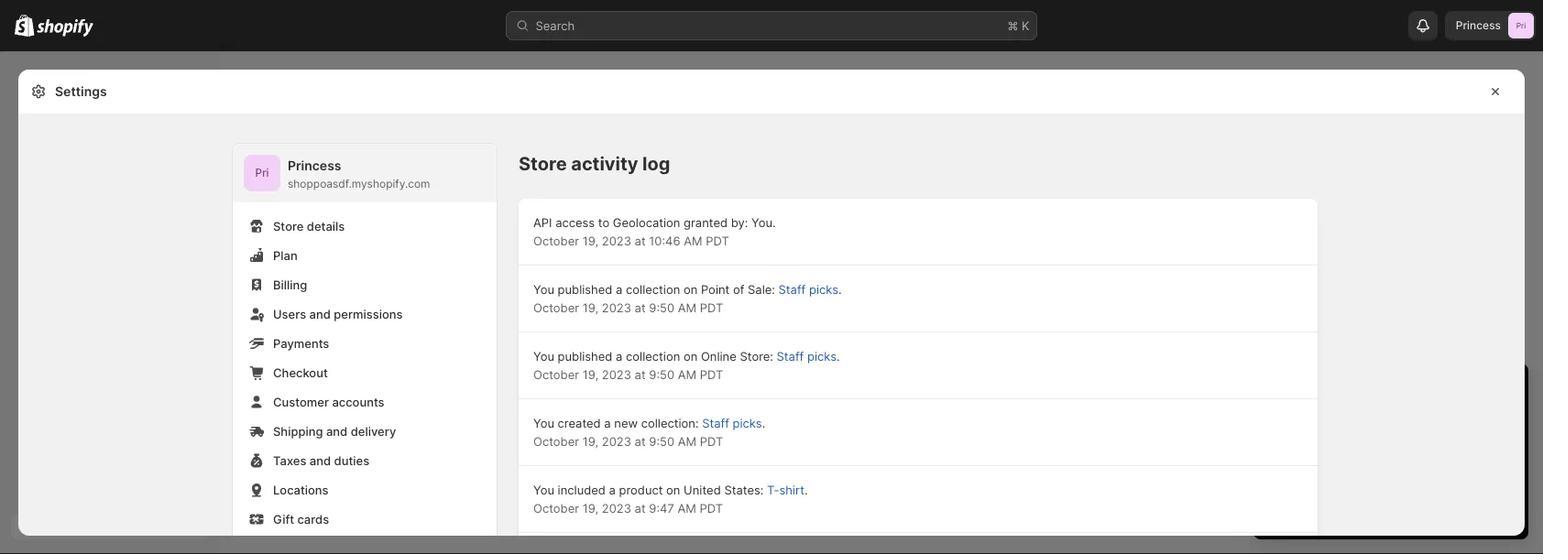 Task type: describe. For each thing, give the bounding box(es) containing it.
you for you published a collection on point of sale: staff picks . october 19, 2023 at 9:50 am pdt
[[533, 282, 554, 296]]

in
[[1356, 380, 1371, 402]]

accounts
[[332, 395, 385, 409]]

store details link
[[244, 214, 486, 239]]

pdt inside you published a collection on point of sale: staff picks . october 19, 2023 at 9:50 am pdt
[[700, 301, 723, 315]]

t-
[[767, 483, 779, 497]]

2023 inside you included a product on united states: t-shirt . october 19, 2023 at 9:47 am pdt
[[602, 501, 631, 515]]

of
[[733, 282, 744, 296]]

left
[[1322, 380, 1351, 402]]

a for switch to a paid plan and get:
[[1328, 413, 1335, 428]]

users and permissions
[[273, 307, 403, 321]]

geolocation
[[613, 215, 680, 230]]

am inside api access to geolocation granted by: you. october 19, 2023 at 10:46 am pdt
[[684, 234, 702, 248]]

0 vertical spatial store
[[1337, 450, 1366, 464]]

settings
[[55, 84, 107, 99]]

store details
[[273, 219, 345, 233]]

princess for princess shoppoasdf.myshopify.com
[[288, 158, 341, 174]]

users
[[273, 307, 306, 321]]

paid
[[1338, 413, 1362, 428]]

pdt inside you included a product on united states: t-shirt . october 19, 2023 at 9:47 am pdt
[[700, 501, 723, 515]]

product
[[619, 483, 663, 497]]

9:50 inside you published a collection on point of sale: staff picks . october 19, 2023 at 9:50 am pdt
[[649, 301, 674, 315]]

day
[[1286, 380, 1317, 402]]

app
[[1312, 450, 1334, 464]]

on for point
[[684, 282, 698, 296]]

⌘ k
[[1008, 18, 1030, 33]]

checkout
[[273, 366, 328, 380]]

9:50 inside you published a collection on online store: staff picks . october 19, 2023 at 9:50 am pdt
[[649, 367, 674, 382]]

am inside you created a new collection: staff picks . october 19, 2023 at 9:50 am pdt
[[678, 434, 696, 449]]

1 day left in your trial
[[1272, 380, 1452, 402]]

gift cards link
[[244, 507, 486, 532]]

collection for 9:50
[[626, 349, 680, 363]]

shipping and delivery link
[[244, 419, 486, 444]]

to inside to customize your online store and add bonus features
[[1405, 450, 1416, 464]]

gift
[[273, 512, 294, 526]]

taxes and duties link
[[244, 448, 486, 474]]

t-shirt link
[[767, 483, 805, 497]]

users and permissions link
[[244, 301, 486, 327]]

search
[[536, 18, 575, 33]]

k
[[1022, 18, 1030, 33]]

shop settings menu element
[[233, 144, 497, 554]]

shipping and delivery
[[273, 424, 396, 438]]

access
[[555, 215, 595, 230]]

credit
[[1369, 450, 1401, 464]]

3
[[1312, 432, 1320, 446]]

you included a product on united states: t-shirt . october 19, 2023 at 9:47 am pdt
[[533, 483, 808, 515]]

customize
[[1419, 450, 1477, 464]]

pdt inside you created a new collection: staff picks . october 19, 2023 at 9:50 am pdt
[[700, 434, 723, 449]]

am inside you included a product on united states: t-shirt . october 19, 2023 at 9:47 am pdt
[[678, 501, 696, 515]]

shirt
[[779, 483, 805, 497]]

october inside you published a collection on point of sale: staff picks . october 19, 2023 at 9:50 am pdt
[[533, 301, 579, 315]]

your inside to customize your online store and add bonus features
[[1480, 450, 1505, 464]]

granted
[[684, 215, 728, 230]]

for
[[1369, 432, 1384, 446]]

trial
[[1419, 380, 1452, 402]]

pdt inside you published a collection on online store: staff picks . october 19, 2023 at 9:50 am pdt
[[700, 367, 723, 382]]

pri button
[[244, 155, 280, 192]]

log
[[642, 153, 670, 175]]

published for 19,
[[558, 349, 613, 363]]

point
[[701, 282, 730, 296]]

1 day left in your trial element
[[1254, 411, 1529, 540]]

and up $1/month
[[1393, 413, 1414, 428]]

princess for princess
[[1456, 19, 1501, 32]]

⌘
[[1008, 18, 1018, 33]]

. inside you published a collection on point of sale: staff picks . october 19, 2023 at 9:50 am pdt
[[839, 282, 842, 296]]

plan link
[[244, 243, 486, 269]]

payments
[[273, 336, 329, 351]]

and for delivery
[[326, 424, 348, 438]]

october inside api access to geolocation granted by: you. october 19, 2023 at 10:46 am pdt
[[533, 234, 579, 248]]

checkout link
[[244, 360, 486, 386]]

get:
[[1417, 413, 1439, 428]]

taxes and duties
[[273, 454, 369, 468]]

first 3 months for $1/month
[[1287, 432, 1441, 446]]

1
[[1272, 380, 1280, 402]]

new
[[614, 416, 638, 430]]

collection:
[[641, 416, 699, 430]]

2023 inside you published a collection on point of sale: staff picks . october 19, 2023 at 9:50 am pdt
[[602, 301, 631, 315]]

at inside api access to geolocation granted by: you. october 19, 2023 at 10:46 am pdt
[[635, 234, 646, 248]]

and for duties
[[310, 454, 331, 468]]

october inside you published a collection on online store: staff picks . october 19, 2023 at 9:50 am pdt
[[533, 367, 579, 382]]

$50
[[1287, 450, 1309, 464]]

a for you published a collection on online store: staff picks . october 19, 2023 at 9:50 am pdt
[[616, 349, 623, 363]]

staff picks link for .
[[702, 416, 762, 430]]

states:
[[724, 483, 764, 497]]

picks inside you published a collection on point of sale: staff picks . october 19, 2023 at 9:50 am pdt
[[809, 282, 839, 296]]

sale:
[[748, 282, 775, 296]]

shipping
[[273, 424, 323, 438]]

october inside you included a product on united states: t-shirt . october 19, 2023 at 9:47 am pdt
[[533, 501, 579, 515]]

store:
[[740, 349, 773, 363]]

9:47
[[649, 501, 674, 515]]

billing
[[273, 278, 307, 292]]

you published a collection on online store: staff picks . october 19, 2023 at 9:50 am pdt
[[533, 349, 840, 382]]

picks inside you published a collection on online store: staff picks . october 19, 2023 at 9:50 am pdt
[[807, 349, 837, 363]]

. inside you published a collection on online store: staff picks . october 19, 2023 at 9:50 am pdt
[[837, 349, 840, 363]]

you for you published a collection on online store: staff picks . october 19, 2023 at 9:50 am pdt
[[533, 349, 554, 363]]

you for you created a new collection: staff picks . october 19, 2023 at 9:50 am pdt
[[533, 416, 554, 430]]

2023 inside api access to geolocation granted by: you. october 19, 2023 at 10:46 am pdt
[[602, 234, 631, 248]]

am inside you published a collection on point of sale: staff picks . october 19, 2023 at 9:50 am pdt
[[678, 301, 696, 315]]

published for october
[[558, 282, 613, 296]]

19, inside api access to geolocation granted by: you. october 19, 2023 at 10:46 am pdt
[[583, 234, 599, 248]]

by:
[[731, 215, 748, 230]]

api
[[533, 215, 552, 230]]

cards
[[297, 512, 329, 526]]

10:46
[[649, 234, 680, 248]]

and inside to customize your online store and add bonus features
[[1356, 468, 1377, 482]]

first
[[1287, 432, 1309, 446]]

gift cards
[[273, 512, 329, 526]]

you published a collection on point of sale: staff picks . october 19, 2023 at 9:50 am pdt
[[533, 282, 842, 315]]

taxes
[[273, 454, 306, 468]]

shoppoasdf.myshopify.com
[[288, 177, 430, 191]]

. inside you included a product on united states: t-shirt . october 19, 2023 at 9:47 am pdt
[[805, 483, 808, 497]]



Task type: locate. For each thing, give the bounding box(es) containing it.
pdt down point on the left
[[700, 301, 723, 315]]

1 at from the top
[[635, 234, 646, 248]]

2 2023 from the top
[[602, 301, 631, 315]]

2 vertical spatial staff
[[702, 416, 729, 430]]

on left online
[[684, 349, 698, 363]]

and for permissions
[[309, 307, 331, 321]]

at up you published a collection on online store: staff picks . october 19, 2023 at 9:50 am pdt
[[635, 301, 646, 315]]

you inside you published a collection on point of sale: staff picks . october 19, 2023 at 9:50 am pdt
[[533, 282, 554, 296]]

pdt up united
[[700, 434, 723, 449]]

a inside you published a collection on online store: staff picks . october 19, 2023 at 9:50 am pdt
[[616, 349, 623, 363]]

2 horizontal spatial to
[[1405, 450, 1416, 464]]

a down api access to geolocation granted by: you. october 19, 2023 at 10:46 am pdt
[[616, 282, 623, 296]]

staff picks link right sale:
[[779, 282, 839, 296]]

store for store details
[[273, 219, 304, 233]]

am
[[684, 234, 702, 248], [678, 301, 696, 315], [678, 367, 696, 382], [678, 434, 696, 449], [678, 501, 696, 515]]

picks inside you created a new collection: staff picks . october 19, 2023 at 9:50 am pdt
[[733, 416, 762, 430]]

your inside dropdown button
[[1376, 380, 1414, 402]]

collection
[[626, 282, 680, 296], [626, 349, 680, 363]]

2 vertical spatial on
[[666, 483, 680, 497]]

am up you published a collection on online store: staff picks . october 19, 2023 at 9:50 am pdt
[[678, 301, 696, 315]]

$50 app store credit link
[[1287, 450, 1401, 464]]

2023 down the product
[[602, 501, 631, 515]]

customer
[[273, 395, 329, 409]]

1 collection from the top
[[626, 282, 680, 296]]

0 vertical spatial your
[[1376, 380, 1414, 402]]

4 2023 from the top
[[602, 434, 631, 449]]

collection inside you published a collection on online store: staff picks . october 19, 2023 at 9:50 am pdt
[[626, 349, 680, 363]]

4 you from the top
[[533, 483, 554, 497]]

1 vertical spatial to
[[1313, 413, 1325, 428]]

staff right collection:
[[702, 416, 729, 430]]

am down granted
[[684, 234, 702, 248]]

princess shoppoasdf.myshopify.com
[[288, 158, 430, 191]]

19,
[[583, 234, 599, 248], [583, 301, 599, 315], [583, 367, 599, 382], [583, 434, 599, 449], [583, 501, 599, 515]]

1 horizontal spatial to
[[1313, 413, 1325, 428]]

. right t-
[[805, 483, 808, 497]]

3 9:50 from the top
[[649, 434, 674, 449]]

1 vertical spatial princess
[[288, 158, 341, 174]]

0 vertical spatial to
[[598, 215, 610, 230]]

1 horizontal spatial your
[[1480, 450, 1505, 464]]

princess up shoppoasdf.myshopify.com
[[288, 158, 341, 174]]

at inside you created a new collection: staff picks . october 19, 2023 at 9:50 am pdt
[[635, 434, 646, 449]]

you inside you included a product on united states: t-shirt . october 19, 2023 at 9:47 am pdt
[[533, 483, 554, 497]]

19, inside you included a product on united states: t-shirt . october 19, 2023 at 9:47 am pdt
[[583, 501, 599, 515]]

a for you included a product on united states: t-shirt . october 19, 2023 at 9:47 am pdt
[[609, 483, 616, 497]]

0 horizontal spatial your
[[1376, 380, 1414, 402]]

2 vertical spatial picks
[[733, 416, 762, 430]]

$1/month
[[1387, 432, 1441, 446]]

princess image
[[244, 155, 280, 192]]

picks right sale:
[[809, 282, 839, 296]]

collection for at
[[626, 282, 680, 296]]

staff right sale:
[[779, 282, 806, 296]]

and right 'taxes'
[[310, 454, 331, 468]]

to inside api access to geolocation granted by: you. october 19, 2023 at 10:46 am pdt
[[598, 215, 610, 230]]

at up new
[[635, 367, 646, 382]]

to customize your online store and add bonus features
[[1287, 450, 1505, 482]]

pdt
[[706, 234, 729, 248], [700, 301, 723, 315], [700, 367, 723, 382], [700, 434, 723, 449], [700, 501, 723, 515]]

2023 down new
[[602, 434, 631, 449]]

1 day left in your trial button
[[1254, 364, 1529, 402]]

you inside you created a new collection: staff picks . october 19, 2023 at 9:50 am pdt
[[533, 416, 554, 430]]

picks up states:
[[733, 416, 762, 430]]

. down store:
[[762, 416, 765, 430]]

2023
[[602, 234, 631, 248], [602, 301, 631, 315], [602, 367, 631, 382], [602, 434, 631, 449], [602, 501, 631, 515]]

2023 down the geolocation
[[602, 234, 631, 248]]

you
[[533, 282, 554, 296], [533, 349, 554, 363], [533, 416, 554, 430], [533, 483, 554, 497]]

and right users
[[309, 307, 331, 321]]

your up features
[[1480, 450, 1505, 464]]

.
[[839, 282, 842, 296], [837, 349, 840, 363], [762, 416, 765, 430], [805, 483, 808, 497]]

3 at from the top
[[635, 367, 646, 382]]

0 vertical spatial staff
[[779, 282, 806, 296]]

and inside taxes and duties link
[[310, 454, 331, 468]]

online
[[1287, 468, 1320, 482]]

4 october from the top
[[533, 434, 579, 449]]

on for united
[[666, 483, 680, 497]]

staff picks link right store:
[[777, 349, 837, 363]]

19, inside you published a collection on online store: staff picks . october 19, 2023 at 9:50 am pdt
[[583, 367, 599, 382]]

published inside you published a collection on point of sale: staff picks . october 19, 2023 at 9:50 am pdt
[[558, 282, 613, 296]]

at inside you published a collection on point of sale: staff picks . october 19, 2023 at 9:50 am pdt
[[635, 301, 646, 315]]

store down months
[[1337, 450, 1366, 464]]

plan
[[273, 248, 298, 263]]

to right "access" at the left
[[598, 215, 610, 230]]

2023 inside you created a new collection: staff picks . october 19, 2023 at 9:50 am pdt
[[602, 434, 631, 449]]

a left paid
[[1328, 413, 1335, 428]]

pdt down united
[[700, 501, 723, 515]]

shopify image
[[37, 19, 94, 37]]

shopify image
[[15, 14, 34, 36]]

collection left online
[[626, 349, 680, 363]]

store
[[519, 153, 567, 175], [273, 219, 304, 233]]

1 vertical spatial staff
[[777, 349, 804, 363]]

store for store activity log
[[519, 153, 567, 175]]

on up 9:47
[[666, 483, 680, 497]]

october inside you created a new collection: staff picks . october 19, 2023 at 9:50 am pdt
[[533, 434, 579, 449]]

1 october from the top
[[533, 234, 579, 248]]

published down "access" at the left
[[558, 282, 613, 296]]

a up new
[[616, 349, 623, 363]]

store down $50 app store credit
[[1324, 468, 1352, 482]]

a inside you included a product on united states: t-shirt . october 19, 2023 at 9:47 am pdt
[[609, 483, 616, 497]]

2 published from the top
[[558, 349, 613, 363]]

and left 'add'
[[1356, 468, 1377, 482]]

api access to geolocation granted by: you. october 19, 2023 at 10:46 am pdt
[[533, 215, 776, 248]]

customer accounts link
[[244, 389, 486, 415]]

. inside you created a new collection: staff picks . october 19, 2023 at 9:50 am pdt
[[762, 416, 765, 430]]

princess
[[1456, 19, 1501, 32], [288, 158, 341, 174]]

customer accounts
[[273, 395, 385, 409]]

4 19, from the top
[[583, 434, 599, 449]]

2 19, from the top
[[583, 301, 599, 315]]

switch
[[1272, 413, 1310, 428]]

3 19, from the top
[[583, 367, 599, 382]]

and
[[309, 307, 331, 321], [1393, 413, 1414, 428], [326, 424, 348, 438], [310, 454, 331, 468], [1356, 468, 1377, 482]]

on inside you published a collection on point of sale: staff picks . october 19, 2023 at 9:50 am pdt
[[684, 282, 698, 296]]

published
[[558, 282, 613, 296], [558, 349, 613, 363]]

princess inside princess shoppoasdf.myshopify.com
[[288, 158, 341, 174]]

add
[[1380, 468, 1402, 482]]

0 vertical spatial princess
[[1456, 19, 1501, 32]]

3 october from the top
[[533, 367, 579, 382]]

online
[[701, 349, 737, 363]]

2 you from the top
[[533, 349, 554, 363]]

created
[[558, 416, 601, 430]]

to up 3
[[1313, 413, 1325, 428]]

collection inside you published a collection on point of sale: staff picks . october 19, 2023 at 9:50 am pdt
[[626, 282, 680, 296]]

0 horizontal spatial princess
[[288, 158, 341, 174]]

9:50 up collection:
[[649, 367, 674, 382]]

on
[[684, 282, 698, 296], [684, 349, 698, 363], [666, 483, 680, 497]]

1 vertical spatial store
[[273, 219, 304, 233]]

0 vertical spatial store
[[519, 153, 567, 175]]

plan
[[1366, 413, 1389, 428]]

$50 app store credit
[[1287, 450, 1401, 464]]

am down collection:
[[678, 434, 696, 449]]

staff inside you published a collection on point of sale: staff picks . october 19, 2023 at 9:50 am pdt
[[779, 282, 806, 296]]

1 vertical spatial staff picks link
[[777, 349, 837, 363]]

2023 inside you published a collection on online store: staff picks . october 19, 2023 at 9:50 am pdt
[[602, 367, 631, 382]]

1 vertical spatial published
[[558, 349, 613, 363]]

1 vertical spatial 9:50
[[649, 367, 674, 382]]

princess left princess icon
[[1456, 19, 1501, 32]]

locations link
[[244, 477, 486, 503]]

included
[[558, 483, 606, 497]]

a left the product
[[609, 483, 616, 497]]

9:50 down collection:
[[649, 434, 674, 449]]

. right store:
[[837, 349, 840, 363]]

2 9:50 from the top
[[649, 367, 674, 382]]

store up api
[[519, 153, 567, 175]]

1 vertical spatial your
[[1480, 450, 1505, 464]]

on inside you included a product on united states: t-shirt . october 19, 2023 at 9:47 am pdt
[[666, 483, 680, 497]]

activity
[[571, 153, 638, 175]]

picks right store:
[[807, 349, 837, 363]]

pdt down online
[[700, 367, 723, 382]]

store inside shop settings menu element
[[273, 219, 304, 233]]

1 vertical spatial store
[[1324, 468, 1352, 482]]

3 you from the top
[[533, 416, 554, 430]]

you for you included a product on united states: t-shirt . october 19, 2023 at 9:47 am pdt
[[533, 483, 554, 497]]

at down the geolocation
[[635, 234, 646, 248]]

19, inside you published a collection on point of sale: staff picks . october 19, 2023 at 9:50 am pdt
[[583, 301, 599, 315]]

1 horizontal spatial princess
[[1456, 19, 1501, 32]]

store up plan
[[273, 219, 304, 233]]

2 vertical spatial to
[[1405, 450, 1416, 464]]

at down the product
[[635, 501, 646, 515]]

5 19, from the top
[[583, 501, 599, 515]]

2023 down api access to geolocation granted by: you. october 19, 2023 at 10:46 am pdt
[[602, 301, 631, 315]]

on inside you published a collection on online store: staff picks . october 19, 2023 at 9:50 am pdt
[[684, 349, 698, 363]]

staff picks link right collection:
[[702, 416, 762, 430]]

0 vertical spatial picks
[[809, 282, 839, 296]]

1 vertical spatial picks
[[807, 349, 837, 363]]

0 vertical spatial staff picks link
[[779, 282, 839, 296]]

9:50 up you published a collection on online store: staff picks . october 19, 2023 at 9:50 am pdt
[[649, 301, 674, 315]]

and down customer accounts
[[326, 424, 348, 438]]

to down $1/month
[[1405, 450, 1416, 464]]

picks
[[809, 282, 839, 296], [807, 349, 837, 363], [733, 416, 762, 430]]

store inside to customize your online store and add bonus features
[[1324, 468, 1352, 482]]

to
[[598, 215, 610, 230], [1313, 413, 1325, 428], [1405, 450, 1416, 464]]

0 vertical spatial collection
[[626, 282, 680, 296]]

a left new
[[604, 416, 611, 430]]

a
[[616, 282, 623, 296], [616, 349, 623, 363], [1328, 413, 1335, 428], [604, 416, 611, 430], [609, 483, 616, 497]]

permissions
[[334, 307, 403, 321]]

payments link
[[244, 331, 486, 356]]

am down united
[[678, 501, 696, 515]]

a for you published a collection on point of sale: staff picks . october 19, 2023 at 9:50 am pdt
[[616, 282, 623, 296]]

your
[[1376, 380, 1414, 402], [1480, 450, 1505, 464]]

features
[[1443, 468, 1489, 482]]

and inside shipping and delivery link
[[326, 424, 348, 438]]

a inside you published a collection on point of sale: staff picks . october 19, 2023 at 9:50 am pdt
[[616, 282, 623, 296]]

you created a new collection: staff picks . october 19, 2023 at 9:50 am pdt
[[533, 416, 765, 449]]

1 vertical spatial collection
[[626, 349, 680, 363]]

9:50 inside you created a new collection: staff picks . october 19, 2023 at 9:50 am pdt
[[649, 434, 674, 449]]

staff picks link for sale:
[[779, 282, 839, 296]]

pdt down granted
[[706, 234, 729, 248]]

at down new
[[635, 434, 646, 449]]

staff picks link for staff
[[777, 349, 837, 363]]

staff right store:
[[777, 349, 804, 363]]

1 horizontal spatial store
[[519, 153, 567, 175]]

switch to a paid plan and get:
[[1272, 413, 1439, 428]]

and inside users and permissions link
[[309, 307, 331, 321]]

0 horizontal spatial to
[[598, 215, 610, 230]]

store
[[1337, 450, 1366, 464], [1324, 468, 1352, 482]]

1 published from the top
[[558, 282, 613, 296]]

united
[[684, 483, 721, 497]]

19, inside you created a new collection: staff picks . october 19, 2023 at 9:50 am pdt
[[583, 434, 599, 449]]

on left point on the left
[[684, 282, 698, 296]]

am inside you published a collection on online store: staff picks . october 19, 2023 at 9:50 am pdt
[[678, 367, 696, 382]]

1 19, from the top
[[583, 234, 599, 248]]

0 horizontal spatial store
[[273, 219, 304, 233]]

duties
[[334, 454, 369, 468]]

1 vertical spatial on
[[684, 349, 698, 363]]

0 vertical spatial 9:50
[[649, 301, 674, 315]]

delivery
[[351, 424, 396, 438]]

you.
[[751, 215, 776, 230]]

at inside you published a collection on online store: staff picks . october 19, 2023 at 9:50 am pdt
[[635, 367, 646, 382]]

staff inside you published a collection on online store: staff picks . october 19, 2023 at 9:50 am pdt
[[777, 349, 804, 363]]

locations
[[273, 483, 329, 497]]

5 october from the top
[[533, 501, 579, 515]]

am up collection:
[[678, 367, 696, 382]]

published up created
[[558, 349, 613, 363]]

5 at from the top
[[635, 501, 646, 515]]

october
[[533, 234, 579, 248], [533, 301, 579, 315], [533, 367, 579, 382], [533, 434, 579, 449], [533, 501, 579, 515]]

3 2023 from the top
[[602, 367, 631, 382]]

staff picks link
[[779, 282, 839, 296], [777, 349, 837, 363], [702, 416, 762, 430]]

settings dialog
[[18, 70, 1525, 554]]

0 vertical spatial published
[[558, 282, 613, 296]]

2 collection from the top
[[626, 349, 680, 363]]

5 2023 from the top
[[602, 501, 631, 515]]

staff
[[779, 282, 806, 296], [777, 349, 804, 363], [702, 416, 729, 430]]

store activity log
[[519, 153, 670, 175]]

pdt inside api access to geolocation granted by: you. october 19, 2023 at 10:46 am pdt
[[706, 234, 729, 248]]

. right sale:
[[839, 282, 842, 296]]

a for you created a new collection: staff picks . october 19, 2023 at 9:50 am pdt
[[604, 416, 611, 430]]

details
[[307, 219, 345, 233]]

on for online
[[684, 349, 698, 363]]

collection down '10:46'
[[626, 282, 680, 296]]

your right in
[[1376, 380, 1414, 402]]

billing link
[[244, 272, 486, 298]]

2023 up new
[[602, 367, 631, 382]]

you inside you published a collection on online store: staff picks . october 19, 2023 at 9:50 am pdt
[[533, 349, 554, 363]]

at inside you included a product on united states: t-shirt . october 19, 2023 at 9:47 am pdt
[[635, 501, 646, 515]]

1 you from the top
[[533, 282, 554, 296]]

staff inside you created a new collection: staff picks . october 19, 2023 at 9:50 am pdt
[[702, 416, 729, 430]]

2 vertical spatial staff picks link
[[702, 416, 762, 430]]

2 vertical spatial 9:50
[[649, 434, 674, 449]]

9:50
[[649, 301, 674, 315], [649, 367, 674, 382], [649, 434, 674, 449]]

0 vertical spatial on
[[684, 282, 698, 296]]

1 2023 from the top
[[602, 234, 631, 248]]

months
[[1323, 432, 1365, 446]]

dialog
[[1532, 70, 1543, 536]]

published inside you published a collection on online store: staff picks . october 19, 2023 at 9:50 am pdt
[[558, 349, 613, 363]]

4 at from the top
[[635, 434, 646, 449]]

2 at from the top
[[635, 301, 646, 315]]

princess image
[[1508, 13, 1534, 38]]

1 9:50 from the top
[[649, 301, 674, 315]]

2 october from the top
[[533, 301, 579, 315]]

a inside you created a new collection: staff picks . october 19, 2023 at 9:50 am pdt
[[604, 416, 611, 430]]



Task type: vqa. For each thing, say whether or not it's contained in the screenshot.


